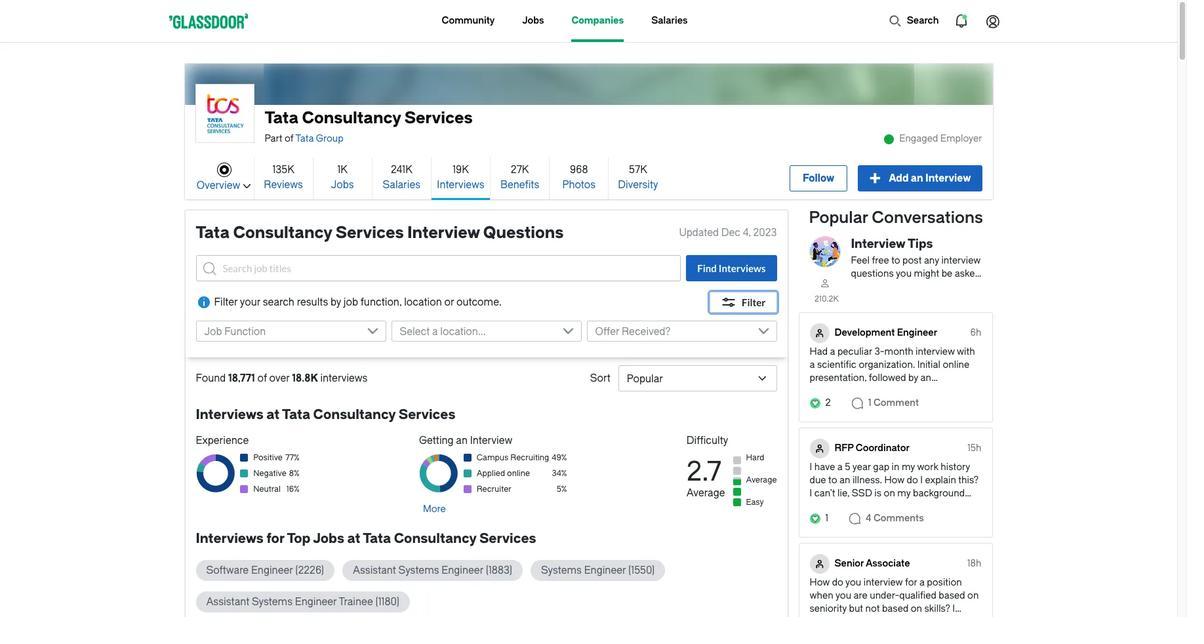 Task type: describe. For each thing, give the bounding box(es) containing it.
function,
[[361, 297, 402, 308]]

interviews up experience
[[196, 407, 264, 423]]

0 horizontal spatial salaries
[[383, 179, 421, 191]]

community link
[[442, 0, 495, 42]]

compose
[[921, 281, 962, 293]]

interviews at tata consultancy services
[[196, 407, 456, 423]]

employer
[[941, 133, 983, 144]]

0 vertical spatial you
[[896, 268, 912, 280]]

development engineer
[[835, 327, 938, 338]]

software
[[206, 565, 249, 577]]

(2226)
[[295, 565, 324, 577]]

an for getting an interview
[[456, 435, 468, 447]]

comment
[[874, 397, 919, 409]]

search button
[[882, 8, 946, 34]]

campus recruiting 49%
[[477, 453, 567, 463]]

filter for filter your search results by job function, location or outcome.
[[214, 297, 238, 308]]

services up getting on the left bottom of the page
[[399, 407, 456, 423]]

interview up the search job titles field
[[408, 224, 480, 242]]

systems for assistant systems engineer trainee (1180)
[[252, 596, 293, 608]]

an inside interview tips feel free to post any interview questions you might be asked and i'll help you compose an effective response :)
[[964, 281, 975, 293]]

benefits
[[501, 179, 540, 191]]

filter button
[[710, 292, 777, 313]]

online
[[507, 469, 530, 478]]

job
[[204, 326, 222, 338]]

interviews down 19k
[[437, 179, 485, 191]]

getting
[[419, 435, 454, 447]]

popular for popular conversations
[[809, 209, 869, 227]]

senior associate
[[835, 558, 910, 569]]

positive
[[253, 453, 283, 463]]

interviews up 'software'
[[196, 532, 264, 547]]

19k interviews
[[437, 164, 485, 191]]

27k
[[511, 164, 529, 176]]

1 comment
[[869, 397, 919, 409]]

engineer left '(1883)'
[[442, 565, 484, 577]]

tata consultancy services part of tata group
[[265, 109, 473, 144]]

search
[[263, 297, 295, 308]]

comments
[[874, 513, 924, 524]]

49%
[[552, 453, 567, 463]]

find interviews button
[[687, 255, 777, 281]]

companies link
[[572, 0, 624, 42]]

help
[[882, 281, 900, 293]]

(1550)
[[629, 565, 655, 577]]

of inside "tata consultancy services part of tata group"
[[285, 133, 294, 144]]

:)
[[934, 295, 939, 306]]

1 horizontal spatial average
[[746, 476, 777, 485]]

engineer down (2226)
[[295, 596, 337, 608]]

and
[[851, 281, 868, 293]]

1 vertical spatial you
[[902, 281, 918, 293]]

1 horizontal spatial salaries
[[652, 15, 688, 26]]

dec
[[722, 227, 741, 239]]

2.7
[[687, 457, 722, 488]]

group
[[316, 133, 344, 144]]

19k
[[453, 164, 469, 176]]

interviews
[[321, 373, 368, 385]]

feel
[[851, 255, 870, 266]]

0 vertical spatial jobs
[[523, 15, 544, 26]]

241k
[[391, 164, 413, 176]]

software engineer (2226) link
[[206, 565, 324, 577]]

interview down engaged employer
[[926, 173, 971, 184]]

rfp coordinator
[[835, 443, 910, 454]]

tips
[[908, 237, 933, 251]]

positive 77% negative 8% neutral 16%
[[253, 453, 300, 494]]

coordinator
[[856, 443, 910, 454]]

job
[[344, 297, 358, 308]]

Search job titles field
[[196, 255, 681, 281]]

241k salaries
[[383, 164, 421, 191]]

location
[[404, 297, 442, 308]]

i'll
[[870, 281, 879, 293]]

consultancy inside "tata consultancy services part of tata group"
[[302, 109, 401, 127]]

found
[[196, 373, 226, 385]]

57k diversity
[[618, 164, 659, 191]]

development
[[835, 327, 895, 338]]

assistant systems engineer (1883) link
[[353, 565, 512, 577]]

community
[[442, 15, 495, 26]]

campus
[[477, 453, 509, 463]]

135k
[[273, 164, 294, 176]]

34%
[[552, 469, 567, 478]]

services down 1k jobs
[[336, 224, 404, 242]]

conversations
[[872, 209, 984, 227]]

2 vertical spatial jobs
[[313, 532, 344, 547]]

tata up part
[[265, 109, 299, 127]]

function
[[225, 326, 266, 338]]

might
[[914, 268, 940, 280]]

add an interview link
[[858, 165, 983, 192]]

4 comments
[[866, 513, 924, 524]]

recruiting
[[511, 453, 549, 463]]

filter your search results by job function, location or outcome.
[[214, 297, 502, 308]]

negative
[[253, 469, 287, 478]]

18h link
[[968, 556, 982, 572]]

2
[[826, 397, 831, 409]]

salaries link
[[652, 0, 688, 42]]



Task type: vqa. For each thing, say whether or not it's contained in the screenshot.
the right first
no



Task type: locate. For each thing, give the bounding box(es) containing it.
jobs
[[523, 15, 544, 26], [331, 179, 354, 191], [313, 532, 344, 547]]

software engineer (2226)
[[206, 565, 324, 577]]

consultancy down "interviews"
[[313, 407, 396, 423]]

2 toogle identity image from the top
[[810, 554, 830, 574]]

select
[[400, 326, 430, 338]]

popular right sort at the bottom of the page
[[627, 373, 663, 385]]

an down asked at the top right of the page
[[964, 281, 975, 293]]

968
[[570, 164, 588, 176]]

interview inside interview tips feel free to post any interview questions you might be asked and i'll help you compose an effective response :)
[[851, 237, 906, 251]]

systems up (1180)
[[399, 565, 439, 577]]

1 vertical spatial jobs
[[331, 179, 354, 191]]

results
[[297, 297, 328, 308]]

1 vertical spatial assistant
[[206, 596, 250, 608]]

salaries
[[652, 15, 688, 26], [383, 179, 421, 191]]

1 vertical spatial toogle identity image
[[810, 554, 830, 574]]

assistant for assistant systems engineer (1883)
[[353, 565, 396, 577]]

interview
[[926, 173, 971, 184], [408, 224, 480, 242], [851, 237, 906, 251], [470, 435, 513, 447]]

logo image
[[196, 85, 254, 142]]

of left over
[[258, 373, 267, 385]]

found 18,771 of over 18.8k interviews
[[196, 373, 368, 385]]

systems right '(1883)'
[[541, 565, 582, 577]]

0 horizontal spatial 1
[[826, 513, 829, 524]]

companies
[[572, 15, 624, 26]]

effective
[[851, 295, 889, 306]]

0 horizontal spatial systems
[[252, 596, 293, 608]]

neutral
[[253, 485, 281, 494]]

services inside "tata consultancy services part of tata group"
[[405, 109, 473, 127]]

None field
[[196, 255, 681, 281]]

jobs left companies
[[523, 15, 544, 26]]

assistant systems engineer trainee (1180) link
[[206, 596, 400, 608]]

0 horizontal spatial filter
[[214, 297, 238, 308]]

18,771
[[228, 373, 255, 385]]

2 vertical spatial an
[[456, 435, 468, 447]]

engineer down response
[[897, 327, 938, 338]]

engineer for systems
[[584, 565, 626, 577]]

tata down overview
[[196, 224, 230, 242]]

assistant down 'software'
[[206, 596, 250, 608]]

services up '(1883)'
[[480, 532, 536, 547]]

you
[[896, 268, 912, 280], [902, 281, 918, 293]]

experience
[[196, 435, 249, 447]]

reviews
[[264, 179, 303, 191]]

tata consultancy services interview questions
[[196, 224, 564, 242]]

rfp
[[835, 443, 854, 454]]

1 horizontal spatial assistant
[[353, 565, 396, 577]]

sort
[[590, 373, 611, 385]]

interview up campus
[[470, 435, 513, 447]]

0 vertical spatial assistant
[[353, 565, 396, 577]]

location...
[[440, 326, 486, 338]]

0 horizontal spatial of
[[258, 373, 267, 385]]

1 left 4
[[826, 513, 829, 524]]

asked
[[955, 268, 981, 280]]

filter down find interviews "button"
[[742, 297, 766, 308]]

toogle identity image for rfp
[[810, 439, 830, 459]]

1 vertical spatial at
[[347, 532, 360, 547]]

1 horizontal spatial popular
[[809, 209, 869, 227]]

services up 19k
[[405, 109, 473, 127]]

of right part
[[285, 133, 294, 144]]

1 vertical spatial salaries
[[383, 179, 421, 191]]

jobs right top on the left
[[313, 532, 344, 547]]

post
[[903, 255, 922, 266]]

0 vertical spatial 1
[[869, 397, 872, 409]]

an right the add
[[911, 173, 924, 184]]

at
[[267, 407, 280, 423], [347, 532, 360, 547]]

1 vertical spatial 1
[[826, 513, 829, 524]]

at right top on the left
[[347, 532, 360, 547]]

toogle identity image
[[810, 323, 830, 343]]

engaged
[[900, 133, 939, 144]]

toogle identity image left rfp
[[810, 439, 830, 459]]

an right getting on the left bottom of the page
[[456, 435, 468, 447]]

tata down the 18.8k
[[282, 407, 310, 423]]

popular conversations
[[809, 209, 984, 227]]

1 vertical spatial average
[[687, 488, 725, 499]]

1 horizontal spatial an
[[911, 173, 924, 184]]

2023
[[754, 227, 777, 239]]

0 horizontal spatial an
[[456, 435, 468, 447]]

interviews
[[437, 179, 485, 191], [719, 262, 766, 274], [196, 407, 264, 423], [196, 532, 264, 547]]

engineer for software
[[251, 565, 293, 577]]

cover image for tata consultancy services image
[[263, 64, 914, 137]]

systems down software engineer (2226) link
[[252, 596, 293, 608]]

follow
[[803, 173, 835, 184]]

2 horizontal spatial systems
[[541, 565, 582, 577]]

jobs link
[[523, 0, 544, 42]]

27k benefits
[[501, 164, 540, 191]]

popular up image for bowl
[[809, 209, 869, 227]]

0 vertical spatial toogle identity image
[[810, 439, 830, 459]]

0 horizontal spatial average
[[687, 488, 725, 499]]

0 horizontal spatial assistant
[[206, 596, 250, 608]]

more
[[423, 504, 446, 515]]

consultancy up group
[[302, 109, 401, 127]]

0 vertical spatial average
[[746, 476, 777, 485]]

systems for assistant systems engineer (1883)
[[399, 565, 439, 577]]

jobs down 1k
[[331, 179, 354, 191]]

toogle identity image left senior
[[810, 554, 830, 574]]

interview up the 'free'
[[851, 237, 906, 251]]

diversity
[[618, 179, 659, 191]]

for
[[267, 532, 285, 547]]

0 horizontal spatial popular
[[627, 373, 663, 385]]

1 left comment
[[869, 397, 872, 409]]

an for add an interview
[[911, 173, 924, 184]]

filter
[[214, 297, 238, 308], [742, 297, 766, 308]]

interview tips feel free to post any interview questions you might be asked and i'll help you compose an effective response :)
[[851, 237, 981, 306]]

follow button
[[790, 165, 848, 192]]

senior
[[835, 558, 864, 569]]

16%
[[287, 485, 300, 494]]

filter for filter
[[742, 297, 766, 308]]

average down the hard
[[746, 476, 777, 485]]

57k
[[629, 164, 647, 176]]

assistant systems engineer trainee (1180)
[[206, 596, 400, 608]]

8%
[[289, 469, 300, 478]]

1
[[869, 397, 872, 409], [826, 513, 829, 524]]

0 vertical spatial salaries
[[652, 15, 688, 26]]

consultancy
[[302, 109, 401, 127], [233, 224, 332, 242], [313, 407, 396, 423], [394, 532, 477, 547]]

questions
[[851, 268, 894, 280]]

easy
[[746, 498, 764, 507]]

at down over
[[267, 407, 280, 423]]

job function
[[204, 326, 266, 338]]

1 horizontal spatial at
[[347, 532, 360, 547]]

1 vertical spatial of
[[258, 373, 267, 385]]

over
[[269, 373, 290, 385]]

engineer
[[897, 327, 938, 338], [251, 565, 293, 577], [442, 565, 484, 577], [584, 565, 626, 577], [295, 596, 337, 608]]

2 filter from the left
[[742, 297, 766, 308]]

tata left group
[[296, 133, 314, 144]]

1 filter from the left
[[214, 297, 238, 308]]

210.2k link
[[809, 275, 841, 307]]

offer
[[595, 326, 620, 338]]

1 toogle identity image from the top
[[810, 439, 830, 459]]

assistant for assistant systems engineer trainee (1180)
[[206, 596, 250, 608]]

1 for 1 comment
[[869, 397, 872, 409]]

0 vertical spatial an
[[911, 173, 924, 184]]

15h
[[968, 443, 982, 454]]

135k reviews
[[264, 164, 303, 191]]

6h link
[[971, 325, 982, 341]]

1 horizontal spatial of
[[285, 133, 294, 144]]

engineer left (1550)
[[584, 565, 626, 577]]

by
[[331, 297, 341, 308]]

you up response
[[902, 281, 918, 293]]

systems engineer (1550)
[[541, 565, 655, 577]]

0 vertical spatial at
[[267, 407, 280, 423]]

a
[[432, 326, 438, 338]]

popular for popular
[[627, 373, 663, 385]]

4,
[[743, 227, 751, 239]]

outcome.
[[457, 297, 502, 308]]

overview
[[197, 179, 240, 191]]

0 horizontal spatial at
[[267, 407, 280, 423]]

4
[[866, 513, 872, 524]]

2.7 average
[[687, 457, 725, 499]]

associate
[[866, 558, 910, 569]]

consultancy down more button
[[394, 532, 477, 547]]

1 horizontal spatial filter
[[742, 297, 766, 308]]

you down to on the right top of the page
[[896, 268, 912, 280]]

applied
[[477, 469, 505, 478]]

1 vertical spatial an
[[964, 281, 975, 293]]

toogle identity image for senior
[[810, 554, 830, 574]]

hard
[[746, 453, 765, 463]]

average left easy in the right bottom of the page
[[687, 488, 725, 499]]

interviews up filter button
[[719, 262, 766, 274]]

engineer for development
[[897, 327, 938, 338]]

1 vertical spatial popular
[[627, 373, 663, 385]]

interview
[[942, 255, 981, 266]]

engineer down for
[[251, 565, 293, 577]]

2 horizontal spatial an
[[964, 281, 975, 293]]

0 vertical spatial popular
[[809, 209, 869, 227]]

1 horizontal spatial 1
[[869, 397, 872, 409]]

assistant down the interviews for top jobs at tata consultancy services
[[353, 565, 396, 577]]

0 vertical spatial of
[[285, 133, 294, 144]]

(1180)
[[376, 596, 400, 608]]

image for bowl image
[[809, 236, 841, 268]]

filter left "your"
[[214, 297, 238, 308]]

or
[[445, 297, 454, 308]]

search
[[907, 15, 939, 26]]

1 for 1
[[826, 513, 829, 524]]

applied online
[[477, 469, 530, 478]]

tata up assistant systems engineer (1883) 'link'
[[363, 532, 391, 547]]

recruiter
[[477, 485, 512, 494]]

toogle identity image
[[810, 439, 830, 459], [810, 554, 830, 574]]

5%
[[557, 485, 567, 494]]

consultancy down reviews
[[233, 224, 332, 242]]

interviews inside "button"
[[719, 262, 766, 274]]

1 horizontal spatial systems
[[399, 565, 439, 577]]

filter inside button
[[742, 297, 766, 308]]

getting an interview
[[419, 435, 513, 447]]

interviews for top jobs at tata consultancy services
[[196, 532, 536, 547]]



